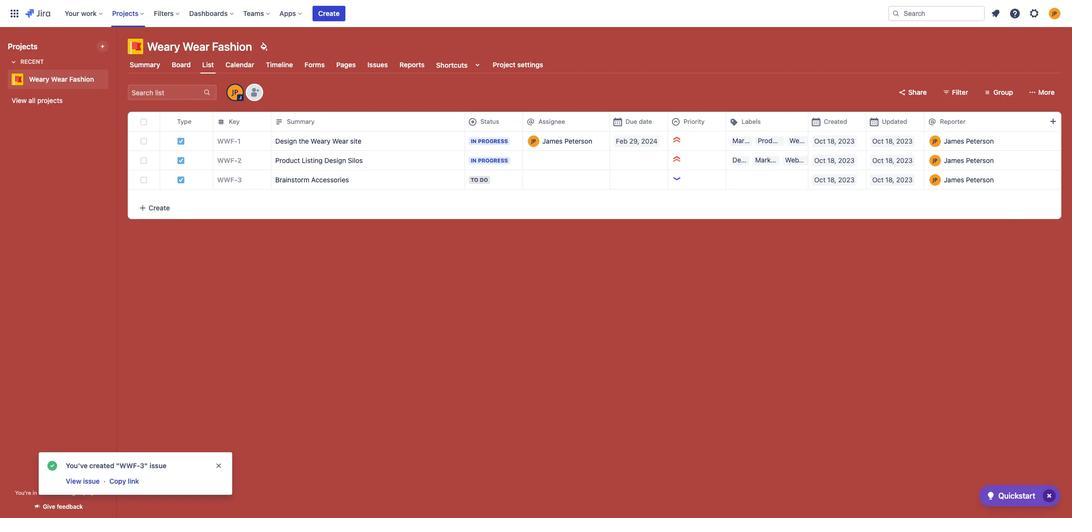 Task type: describe. For each thing, give the bounding box(es) containing it.
you're in a team-managed project
[[15, 490, 101, 496]]

1 vertical spatial webteam
[[786, 156, 816, 164]]

0 vertical spatial weary wear fashion
[[147, 40, 252, 53]]

pages link
[[335, 56, 358, 74]]

feedback
[[57, 504, 83, 511]]

in progress for product listing design silos
[[471, 157, 508, 163]]

issues
[[368, 61, 388, 69]]

1 vertical spatial create button
[[128, 197, 1062, 219]]

your
[[65, 9, 79, 17]]

create button inside primary element
[[313, 6, 346, 21]]

weary wear fashion link
[[8, 70, 105, 89]]

quickstart
[[999, 492, 1036, 501]]

1 vertical spatial marketing
[[756, 156, 787, 164]]

row containing marketing
[[128, 131, 1062, 151]]

you've
[[66, 462, 88, 470]]

filters
[[154, 9, 174, 17]]

2
[[238, 156, 242, 164]]

view issue
[[66, 477, 100, 486]]

projects button
[[109, 6, 148, 21]]

filter
[[953, 88, 969, 96]]

wwf-3 link
[[217, 175, 242, 185]]

james for brainstorm accessories
[[945, 176, 965, 184]]

more button
[[1024, 85, 1061, 100]]

apps
[[280, 9, 296, 17]]

james for product listing design silos
[[945, 156, 965, 164]]

to
[[471, 176, 479, 183]]

project settings link
[[491, 56, 546, 74]]

teams
[[243, 9, 264, 17]]

share
[[909, 88, 928, 96]]

create project image
[[99, 43, 107, 50]]

copy link
[[109, 477, 139, 486]]

1 vertical spatial wear
[[51, 75, 68, 83]]

peterson for brainstorm accessories
[[967, 176, 995, 184]]

row containing type
[[128, 112, 1062, 132]]

3
[[238, 176, 242, 184]]

help image
[[1010, 8, 1022, 19]]

dismiss quickstart image
[[1042, 489, 1058, 504]]

managed
[[58, 490, 82, 496]]

board
[[172, 61, 191, 69]]

james peterson image
[[228, 85, 243, 100]]

Search field
[[889, 6, 986, 21]]

view for view issue
[[66, 477, 81, 486]]

shortcuts
[[437, 61, 468, 69]]

type
[[177, 118, 192, 126]]

created
[[825, 118, 848, 126]]

apps button
[[277, 6, 306, 21]]

progress for design the weary wear site
[[478, 138, 508, 144]]

board link
[[170, 56, 193, 74]]

projects inside dropdown button
[[112, 9, 139, 17]]

due
[[626, 118, 638, 126]]

tab list containing list
[[122, 56, 1067, 74]]

appswitcher icon image
[[9, 8, 20, 19]]

product listing design silos
[[275, 156, 363, 164]]

date
[[639, 118, 653, 126]]

1 horizontal spatial issue
[[150, 462, 167, 470]]

in progress for design the weary wear site
[[471, 138, 508, 144]]

reports
[[400, 61, 425, 69]]

all
[[29, 96, 35, 105]]

priority
[[684, 118, 705, 126]]

james peterson for brainstorm accessories
[[945, 176, 995, 184]]

wwf- for 3
[[217, 176, 238, 184]]

3"
[[140, 462, 148, 470]]

progress for product listing design silos
[[478, 157, 508, 163]]

table containing marketing
[[128, 112, 1066, 197]]

1 vertical spatial issue
[[83, 477, 100, 486]]

add to starred image
[[106, 74, 117, 85]]

dashboards
[[189, 9, 228, 17]]

recent
[[20, 58, 44, 65]]

view issue link
[[65, 476, 101, 488]]

team-
[[43, 490, 58, 496]]

0 vertical spatial webteam
[[790, 136, 820, 145]]

1 vertical spatial weary wear fashion
[[29, 75, 94, 83]]

view all projects link
[[8, 92, 108, 109]]

timeline
[[266, 61, 293, 69]]

1 horizontal spatial design
[[325, 156, 346, 164]]

listing
[[302, 156, 323, 164]]

teams button
[[240, 6, 274, 21]]

accessories
[[311, 176, 349, 184]]

projects
[[37, 96, 63, 105]]

wwf-3
[[217, 176, 242, 184]]

summary inside row
[[287, 118, 315, 126]]

0 horizontal spatial weary
[[29, 75, 49, 83]]

list
[[202, 60, 214, 69]]

filter button
[[937, 85, 975, 100]]

dashboards button
[[186, 6, 238, 21]]

banner containing your work
[[0, 0, 1073, 27]]

status
[[481, 118, 500, 126]]

shortcuts button
[[435, 56, 485, 74]]

wwf-2
[[217, 156, 242, 164]]

1 vertical spatial fashion
[[69, 75, 94, 83]]

forms
[[305, 61, 325, 69]]

in for design the weary wear site
[[471, 138, 477, 144]]

in
[[33, 490, 37, 496]]

timeline link
[[264, 56, 295, 74]]

assignee
[[539, 118, 566, 126]]

pages
[[337, 61, 356, 69]]

your profile and settings image
[[1050, 8, 1061, 19]]

give
[[43, 504, 55, 511]]

primary element
[[6, 0, 889, 27]]

wwf-2 link
[[217, 156, 242, 165]]

work
[[81, 9, 97, 17]]

dismiss image
[[215, 462, 223, 470]]

reports link
[[398, 56, 427, 74]]



Task type: locate. For each thing, give the bounding box(es) containing it.
filters button
[[151, 6, 184, 21]]

weary up board
[[147, 40, 180, 53]]

0 horizontal spatial projects
[[8, 42, 38, 51]]

silos
[[348, 156, 363, 164]]

0 horizontal spatial wear
[[51, 75, 68, 83]]

0 vertical spatial issue
[[150, 462, 167, 470]]

give feedback button
[[27, 499, 89, 515]]

1 progress from the top
[[478, 138, 508, 144]]

settings
[[518, 61, 544, 69]]

1 vertical spatial create
[[149, 204, 170, 212]]

success image
[[46, 460, 58, 472]]

due date
[[626, 118, 653, 126]]

1 horizontal spatial create
[[319, 9, 340, 17]]

view all projects
[[12, 96, 63, 105]]

link
[[128, 477, 139, 486]]

group
[[994, 88, 1014, 96]]

wear left site
[[333, 137, 349, 145]]

projects right work
[[112, 9, 139, 17]]

"wwf-
[[116, 462, 140, 470]]

0 vertical spatial fashion
[[212, 40, 252, 53]]

weary wear fashion up list
[[147, 40, 252, 53]]

summary
[[130, 61, 160, 69], [287, 118, 315, 126]]

projects up recent
[[8, 42, 38, 51]]

wwf-1 link
[[217, 136, 241, 146]]

summary link
[[128, 56, 162, 74]]

do
[[480, 176, 488, 183]]

view left all
[[12, 96, 27, 105]]

james peterson
[[543, 137, 593, 145], [945, 137, 995, 145], [945, 156, 995, 164], [945, 176, 995, 184]]

0 horizontal spatial issue
[[83, 477, 100, 486]]

2 progress from the top
[[478, 157, 508, 163]]

brainstorm
[[275, 176, 310, 184]]

fashion
[[212, 40, 252, 53], [69, 75, 94, 83]]

1 horizontal spatial projects
[[112, 9, 139, 17]]

you've created "wwf-3" issue
[[66, 462, 167, 470]]

0 vertical spatial create button
[[313, 6, 346, 21]]

fashion up calendar
[[212, 40, 252, 53]]

task image for wwf-1
[[177, 137, 185, 145]]

1
[[238, 137, 241, 145]]

1 vertical spatial task image
[[177, 157, 185, 164]]

labels
[[742, 118, 761, 126]]

row containing design
[[128, 151, 1062, 170]]

weary wear fashion up view all projects link
[[29, 75, 94, 83]]

2 wwf- from the top
[[217, 156, 238, 164]]

marketing down productteam
[[756, 156, 787, 164]]

task image for wwf-3
[[177, 176, 185, 184]]

issue
[[150, 462, 167, 470], [83, 477, 100, 486]]

2 vertical spatial weary
[[311, 137, 331, 145]]

to do
[[471, 176, 488, 183]]

set background color image
[[258, 41, 270, 52]]

1 vertical spatial progress
[[478, 157, 508, 163]]

wear up view all projects link
[[51, 75, 68, 83]]

0 horizontal spatial create
[[149, 204, 170, 212]]

view inside view issue link
[[66, 477, 81, 486]]

james for design the weary wear site
[[945, 137, 965, 145]]

view inside view all projects link
[[12, 96, 27, 105]]

2 in progress from the top
[[471, 157, 508, 163]]

2 vertical spatial task image
[[177, 176, 185, 184]]

in progress
[[471, 138, 508, 144], [471, 157, 508, 163]]

in progress down status
[[471, 138, 508, 144]]

calendar link
[[224, 56, 256, 74]]

you're
[[15, 490, 31, 496]]

1 horizontal spatial fashion
[[212, 40, 252, 53]]

check image
[[986, 490, 997, 502]]

table
[[128, 112, 1066, 197]]

project
[[493, 61, 516, 69]]

more
[[1039, 88, 1055, 96]]

0 horizontal spatial view
[[12, 96, 27, 105]]

webteam
[[790, 136, 820, 145], [786, 156, 816, 164]]

forms link
[[303, 56, 327, 74]]

0 vertical spatial create
[[319, 9, 340, 17]]

design for design marketing webteam
[[733, 156, 755, 164]]

design for design the weary wear site
[[275, 137, 297, 145]]

0 vertical spatial in
[[471, 138, 477, 144]]

settings image
[[1029, 8, 1041, 19]]

summary up the
[[287, 118, 315, 126]]

key
[[229, 118, 240, 126]]

2 in from the top
[[471, 157, 477, 163]]

1 task image from the top
[[177, 137, 185, 145]]

Search list text field
[[129, 86, 202, 99]]

weary wear fashion
[[147, 40, 252, 53], [29, 75, 94, 83]]

0 vertical spatial summary
[[130, 61, 160, 69]]

1 vertical spatial summary
[[287, 118, 315, 126]]

task image for wwf-2
[[177, 157, 185, 164]]

productteam
[[758, 136, 800, 145]]

summary inside tab list
[[130, 61, 160, 69]]

tab list
[[122, 56, 1067, 74]]

1 vertical spatial in
[[471, 157, 477, 163]]

site
[[351, 137, 362, 145]]

share button
[[894, 85, 933, 100]]

1 horizontal spatial weary wear fashion
[[147, 40, 252, 53]]

1 vertical spatial in progress
[[471, 157, 508, 163]]

quickstart button
[[980, 486, 1061, 507]]

wwf- for 1
[[217, 137, 238, 145]]

3 task image from the top
[[177, 176, 185, 184]]

design up accessories
[[325, 156, 346, 164]]

0 vertical spatial progress
[[478, 138, 508, 144]]

weary
[[147, 40, 180, 53], [29, 75, 49, 83], [311, 137, 331, 145]]

peterson for product listing design silos
[[967, 156, 995, 164]]

0 vertical spatial wear
[[183, 40, 210, 53]]

0 vertical spatial marketing
[[733, 136, 764, 145]]

row containing wwf-3
[[128, 170, 1062, 190]]

0 horizontal spatial fashion
[[69, 75, 94, 83]]

wear
[[183, 40, 210, 53], [51, 75, 68, 83], [333, 137, 349, 145]]

0 horizontal spatial summary
[[130, 61, 160, 69]]

2 task image from the top
[[177, 157, 185, 164]]

2 vertical spatial wwf-
[[217, 176, 238, 184]]

1 vertical spatial view
[[66, 477, 81, 486]]

1 row from the top
[[128, 112, 1062, 132]]

weary down recent
[[29, 75, 49, 83]]

view
[[12, 96, 27, 105], [66, 477, 81, 486]]

james peterson for design the weary wear site
[[945, 137, 995, 145]]

create
[[319, 9, 340, 17], [149, 204, 170, 212]]

collapse recent projects image
[[8, 56, 19, 68]]

copy link button
[[109, 476, 140, 488]]

marketing down labels
[[733, 136, 764, 145]]

design
[[275, 137, 297, 145], [733, 156, 755, 164], [325, 156, 346, 164]]

3 wwf- from the top
[[217, 176, 238, 184]]

0 vertical spatial task image
[[177, 137, 185, 145]]

wwf- up wwf-2
[[217, 137, 238, 145]]

wwf-
[[217, 137, 238, 145], [217, 156, 238, 164], [217, 176, 238, 184]]

0 vertical spatial in progress
[[471, 138, 508, 144]]

peterson for design the weary wear site
[[967, 137, 995, 145]]

2 vertical spatial wear
[[333, 137, 349, 145]]

1 vertical spatial projects
[[8, 42, 38, 51]]

marketing
[[733, 136, 764, 145], [756, 156, 787, 164]]

add people image
[[249, 87, 260, 98]]

1 vertical spatial wwf-
[[217, 156, 238, 164]]

2 horizontal spatial weary
[[311, 137, 331, 145]]

projects
[[112, 9, 139, 17], [8, 42, 38, 51]]

your work
[[65, 9, 97, 17]]

0 vertical spatial view
[[12, 96, 27, 105]]

peterson
[[565, 137, 593, 145], [967, 137, 995, 145], [967, 156, 995, 164], [967, 176, 995, 184]]

1 horizontal spatial weary
[[147, 40, 180, 53]]

create inside primary element
[[319, 9, 340, 17]]

jira image
[[25, 8, 50, 19], [25, 8, 50, 19]]

webteam down productteam
[[786, 156, 816, 164]]

copy
[[109, 477, 126, 486]]

task image
[[177, 137, 185, 145], [177, 157, 185, 164], [177, 176, 185, 184]]

reporter
[[941, 118, 966, 126]]

issue up the project
[[83, 477, 100, 486]]

1 in from the top
[[471, 138, 477, 144]]

0 vertical spatial projects
[[112, 9, 139, 17]]

0 horizontal spatial weary wear fashion
[[29, 75, 94, 83]]

wwf- for 2
[[217, 156, 238, 164]]

1 wwf- from the top
[[217, 137, 238, 145]]

1 horizontal spatial wear
[[183, 40, 210, 53]]

create button
[[313, 6, 346, 21], [128, 197, 1062, 219]]

summary up the search list text field
[[130, 61, 160, 69]]

progress down status
[[478, 138, 508, 144]]

issue right the 3"
[[150, 462, 167, 470]]

issues link
[[366, 56, 390, 74]]

design down labels
[[733, 156, 755, 164]]

project settings
[[493, 61, 544, 69]]

design left the
[[275, 137, 297, 145]]

weary right the
[[311, 137, 331, 145]]

wwf- down wwf-1 link
[[217, 156, 238, 164]]

your work button
[[62, 6, 106, 21]]

2 row from the top
[[128, 131, 1062, 151]]

0 horizontal spatial design
[[275, 137, 297, 145]]

fashion left add to starred image
[[69, 75, 94, 83]]

1 in progress from the top
[[471, 138, 508, 144]]

james
[[543, 137, 563, 145], [945, 137, 965, 145], [945, 156, 965, 164], [945, 176, 965, 184]]

design the weary wear site
[[275, 137, 362, 145]]

wear up list
[[183, 40, 210, 53]]

1 horizontal spatial view
[[66, 477, 81, 486]]

sidebar navigation image
[[106, 39, 127, 58]]

progress up do at the left of page
[[478, 157, 508, 163]]

product
[[275, 156, 300, 164]]

the
[[299, 137, 309, 145]]

2 horizontal spatial wear
[[333, 137, 349, 145]]

1 horizontal spatial summary
[[287, 118, 315, 126]]

3 row from the top
[[128, 151, 1062, 170]]

0 vertical spatial wwf-
[[217, 137, 238, 145]]

webteam up design marketing webteam
[[790, 136, 820, 145]]

notifications image
[[991, 8, 1002, 19]]

1 vertical spatial weary
[[29, 75, 49, 83]]

view up managed
[[66, 477, 81, 486]]

0 vertical spatial weary
[[147, 40, 180, 53]]

project
[[83, 490, 101, 496]]

in
[[471, 138, 477, 144], [471, 157, 477, 163]]

group button
[[979, 85, 1020, 100]]

design marketing webteam
[[733, 156, 816, 164]]

james peterson for product listing design silos
[[945, 156, 995, 164]]

4 row from the top
[[128, 170, 1062, 190]]

created
[[89, 462, 114, 470]]

in progress up do at the left of page
[[471, 157, 508, 163]]

search image
[[893, 9, 901, 17]]

2 horizontal spatial design
[[733, 156, 755, 164]]

a
[[39, 490, 42, 496]]

in for product listing design silos
[[471, 157, 477, 163]]

banner
[[0, 0, 1073, 27]]

calendar
[[226, 61, 255, 69]]

row
[[128, 112, 1062, 132], [128, 131, 1062, 151], [128, 151, 1062, 170], [128, 170, 1062, 190]]

give feedback
[[43, 504, 83, 511]]

wwf- down wwf-2 link
[[217, 176, 238, 184]]

view for view all projects
[[12, 96, 27, 105]]



Task type: vqa. For each thing, say whether or not it's contained in the screenshot.
the create button to the bottom
yes



